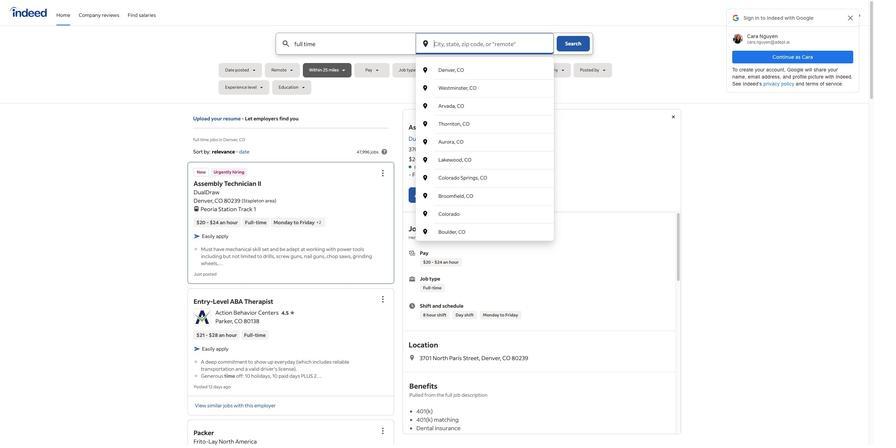Task type: describe. For each thing, give the bounding box(es) containing it.
dualdraw (opens in a new tab) image
[[436, 136, 442, 142]]

job actions for packer is collapsed image
[[379, 427, 387, 436]]

save this job image
[[459, 191, 467, 200]]

job actions for assembly technician ii is collapsed image
[[379, 169, 387, 178]]

help icon image
[[380, 148, 389, 156]]

4.5 out of five stars rating image
[[282, 310, 294, 316]]

close job details image
[[669, 113, 678, 121]]

search: Job title, keywords, or company text field
[[293, 33, 403, 54]]



Task type: locate. For each thing, give the bounding box(es) containing it.
None search field
[[219, 33, 650, 241]]

search suggestions list box
[[416, 61, 554, 241]]

job actions for entry-level aba therapist is collapsed image
[[379, 295, 387, 304]]

company logo image
[[194, 309, 211, 326]]

transit information image
[[194, 205, 199, 212]]

Edit location text field
[[432, 33, 554, 54]]



Task type: vqa. For each thing, say whether or not it's contained in the screenshot.
DualDraw (opens in a new tab) image
yes



